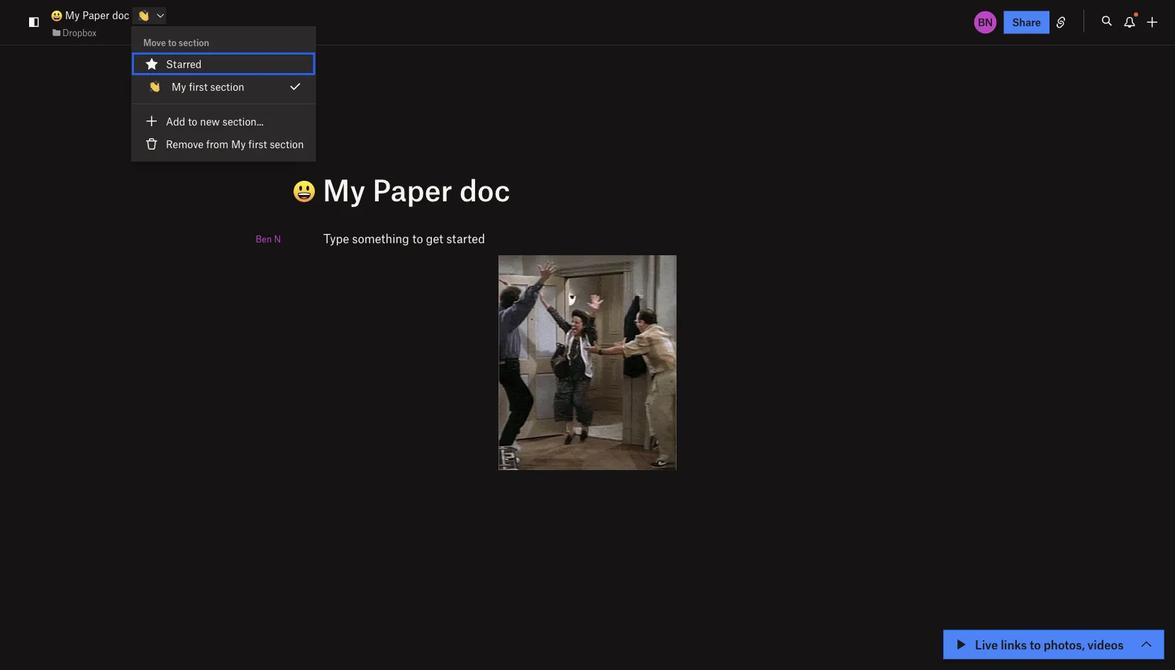 Task type: describe. For each thing, give the bounding box(es) containing it.
😃
[[262, 173, 291, 209]]

my paper doc link
[[51, 7, 129, 23]]

new
[[200, 115, 220, 127]]

section for move to section
[[179, 37, 209, 48]]

updated
[[987, 641, 1027, 654]]

add to new section...
[[166, 115, 264, 127]]

add to new section... menu item
[[132, 110, 315, 133]]

dropbox
[[62, 27, 97, 38]]

doc inside my paper doc link
[[112, 9, 129, 21]]

comment
[[612, 276, 661, 288]]

links
[[1001, 637, 1027, 652]]

to right move
[[168, 37, 177, 48]]

add
[[166, 115, 185, 127]]

my paper doc inside heading
[[316, 171, 510, 207]]

updated 3 seconds ago
[[987, 641, 1098, 654]]

to left the get
[[412, 231, 423, 245]]

share
[[1013, 16, 1041, 28]]

remove
[[166, 138, 204, 150]]

videos
[[1088, 637, 1124, 652]]

paper inside heading
[[373, 171, 453, 207]]

first inside my first section menu item
[[189, 80, 208, 93]]

seconds
[[1039, 641, 1078, 654]]

bn
[[978, 16, 993, 28]]

to inside live links to photos, videos popup button
[[1030, 637, 1041, 652]]

move
[[143, 37, 166, 48]]

my right 'grinning face with big eyes' image
[[65, 9, 80, 21]]

2 vertical spatial section
[[270, 138, 304, 150]]

my first section
[[172, 80, 245, 93]]

user-uploaded image: giphy.gif image
[[499, 255, 676, 470]]

to inside the add to new section... menu item
[[188, 115, 197, 127]]

0 vertical spatial my paper doc
[[62, 9, 129, 21]]

dropbox link
[[51, 25, 97, 40]]

photos,
[[1044, 637, 1085, 652]]

starred
[[166, 57, 202, 70]]

live
[[975, 637, 998, 652]]

something
[[352, 231, 409, 245]]

doc inside heading
[[460, 171, 510, 207]]

type something to get started
[[324, 231, 485, 245]]

get
[[426, 231, 444, 245]]

my first section menu item
[[132, 75, 315, 98]]

0 vertical spatial waving hand image
[[138, 10, 149, 21]]

comment button
[[592, 274, 661, 291]]



Task type: locate. For each thing, give the bounding box(es) containing it.
paper up type something to get started
[[373, 171, 453, 207]]

menu
[[132, 27, 315, 161]]

my paper doc
[[62, 9, 129, 21], [316, 171, 510, 207]]

0 horizontal spatial section
[[179, 37, 209, 48]]

share button
[[1004, 11, 1050, 34]]

0 vertical spatial first
[[189, 80, 208, 93]]

to right links
[[1030, 637, 1041, 652]]

menu containing starred
[[132, 27, 315, 161]]

first down section...
[[249, 138, 267, 150]]

waving hand image down move
[[149, 81, 160, 92]]

move to section
[[143, 37, 209, 48]]

1 vertical spatial section
[[210, 80, 245, 93]]

started
[[447, 231, 485, 245]]

grinning face with big eyes image
[[51, 10, 62, 22]]

heading
[[262, 171, 852, 209]]

1 vertical spatial doc
[[460, 171, 510, 207]]

my right from
[[231, 138, 246, 150]]

bn button
[[973, 10, 999, 35]]

my paper doc up dropbox
[[62, 9, 129, 21]]

0 horizontal spatial first
[[189, 80, 208, 93]]

1 horizontal spatial my paper doc
[[316, 171, 510, 207]]

1 vertical spatial paper
[[373, 171, 453, 207]]

3
[[1030, 641, 1036, 654]]

section
[[179, 37, 209, 48], [210, 80, 245, 93], [270, 138, 304, 150]]

my down starred
[[172, 80, 186, 93]]

first
[[189, 80, 208, 93], [249, 138, 267, 150]]

to
[[168, 37, 177, 48], [188, 115, 197, 127], [412, 231, 423, 245], [1030, 637, 1041, 652]]

1 horizontal spatial paper
[[373, 171, 453, 207]]

my inside heading
[[323, 171, 366, 207]]

1 horizontal spatial first
[[249, 138, 267, 150]]

section...
[[223, 115, 264, 127]]

2 horizontal spatial section
[[270, 138, 304, 150]]

1 horizontal spatial section
[[210, 80, 245, 93]]

my paper doc up type something to get started
[[316, 171, 510, 207]]

heading containing my paper doc
[[262, 171, 852, 209]]

0 vertical spatial doc
[[112, 9, 129, 21]]

0 horizontal spatial my paper doc
[[62, 9, 129, 21]]

1 vertical spatial waving hand image
[[149, 81, 160, 92]]

0 horizontal spatial doc
[[112, 9, 129, 21]]

first inside remove from my first section menu item
[[249, 138, 267, 150]]

section up starred
[[179, 37, 209, 48]]

1 vertical spatial my paper doc
[[316, 171, 510, 207]]

from
[[206, 138, 229, 150]]

paper
[[82, 9, 110, 21], [373, 171, 453, 207]]

waving hand image
[[138, 10, 149, 21], [149, 81, 160, 92]]

to right add
[[188, 115, 197, 127]]

my
[[65, 9, 80, 21], [172, 80, 186, 93], [231, 138, 246, 150], [323, 171, 366, 207]]

doc
[[112, 9, 129, 21], [460, 171, 510, 207]]

type
[[324, 231, 349, 245]]

section down starred "menu item"
[[210, 80, 245, 93]]

paper up dropbox
[[82, 9, 110, 21]]

paper inside my paper doc link
[[82, 9, 110, 21]]

first down starred
[[189, 80, 208, 93]]

1 vertical spatial first
[[249, 138, 267, 150]]

waving hand image inside my first section menu item
[[149, 81, 160, 92]]

live links to photos, videos button
[[944, 631, 1164, 659]]

1 horizontal spatial doc
[[460, 171, 510, 207]]

waving hand image up move
[[138, 10, 149, 21]]

section for my first section
[[210, 80, 245, 93]]

remove from my first section
[[166, 138, 304, 150]]

0 vertical spatial paper
[[82, 9, 110, 21]]

ago
[[1080, 641, 1098, 654]]

0 horizontal spatial paper
[[82, 9, 110, 21]]

live links to photos, videos
[[975, 637, 1124, 652]]

0 vertical spatial section
[[179, 37, 209, 48]]

section up 😃
[[270, 138, 304, 150]]

starred menu item
[[132, 52, 315, 75]]

remove from my first section menu item
[[132, 133, 315, 155]]

my up type
[[323, 171, 366, 207]]



Task type: vqa. For each thing, say whether or not it's contained in the screenshot.
4th 12/5/2023 from the bottom
no



